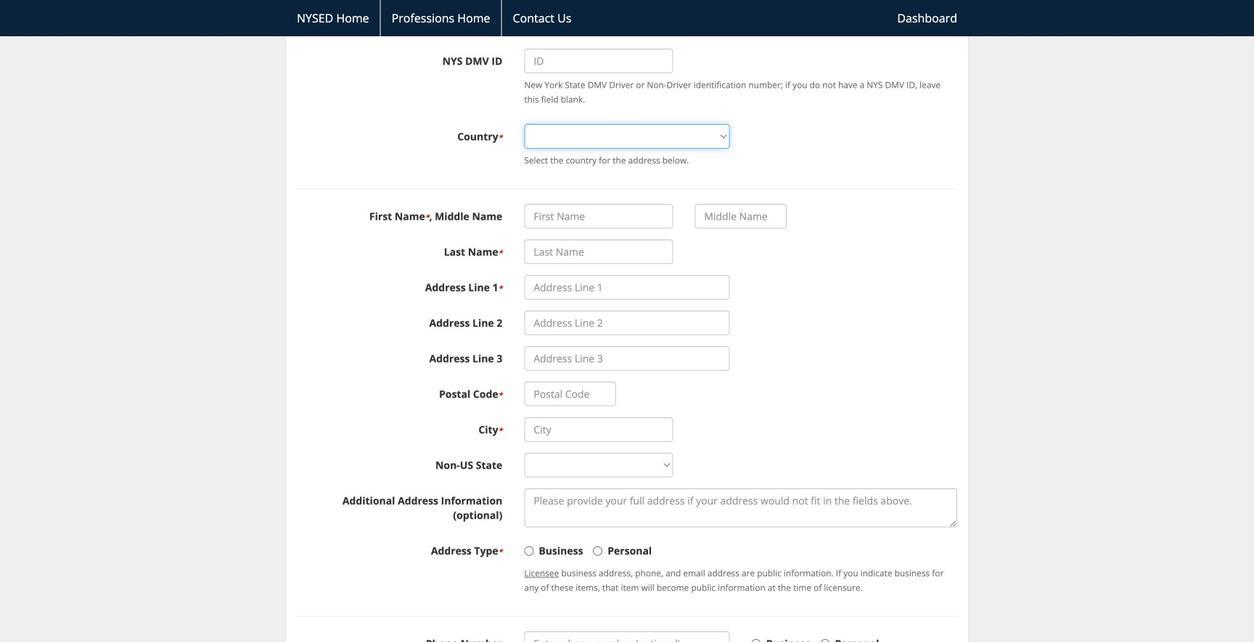 Task type: locate. For each thing, give the bounding box(es) containing it.
Address Line 2 text field
[[524, 311, 730, 335]]

Address Line 3 text field
[[524, 346, 730, 371]]

Postal Code text field
[[524, 382, 616, 407]]

None radio
[[524, 547, 534, 556], [752, 640, 761, 642], [524, 547, 534, 556], [752, 640, 761, 642]]

None radio
[[593, 547, 603, 556], [820, 640, 830, 642], [593, 547, 603, 556], [820, 640, 830, 642]]

Address Line 1 text field
[[524, 275, 730, 300]]

ID text field
[[524, 49, 673, 73]]



Task type: vqa. For each thing, say whether or not it's contained in the screenshot.
the Postal Code text field on the bottom of page
yes



Task type: describe. For each thing, give the bounding box(es) containing it.
First Name text field
[[524, 204, 673, 229]]

Last Name text field
[[524, 240, 673, 264]]

Enter phone number (optional) text field
[[524, 632, 730, 642]]

Please provide your full address if your address would not fit in the fields above. text field
[[524, 489, 957, 528]]

Middle Name text field
[[695, 204, 787, 229]]

City text field
[[524, 417, 673, 442]]

MM/DD/YYYY text field
[[524, 0, 673, 12]]



